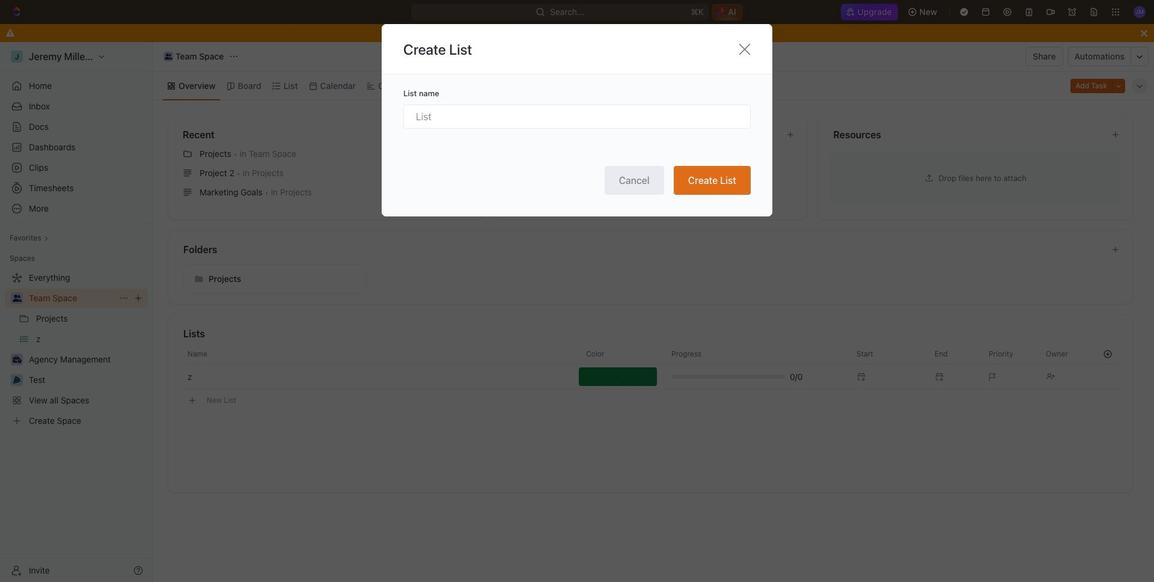 Task type: vqa. For each thing, say whether or not it's contained in the screenshot.
james peterson's workspace, , element
no



Task type: describe. For each thing, give the bounding box(es) containing it.
tree inside "sidebar" navigation
[[5, 268, 148, 431]]

user group image
[[165, 54, 172, 60]]

List text field
[[404, 104, 751, 128]]



Task type: locate. For each thing, give the bounding box(es) containing it.
tree
[[5, 268, 148, 431]]

sidebar navigation
[[0, 42, 153, 582]]

no most used docs image
[[627, 142, 675, 190]]

user group image
[[12, 295, 21, 302]]



